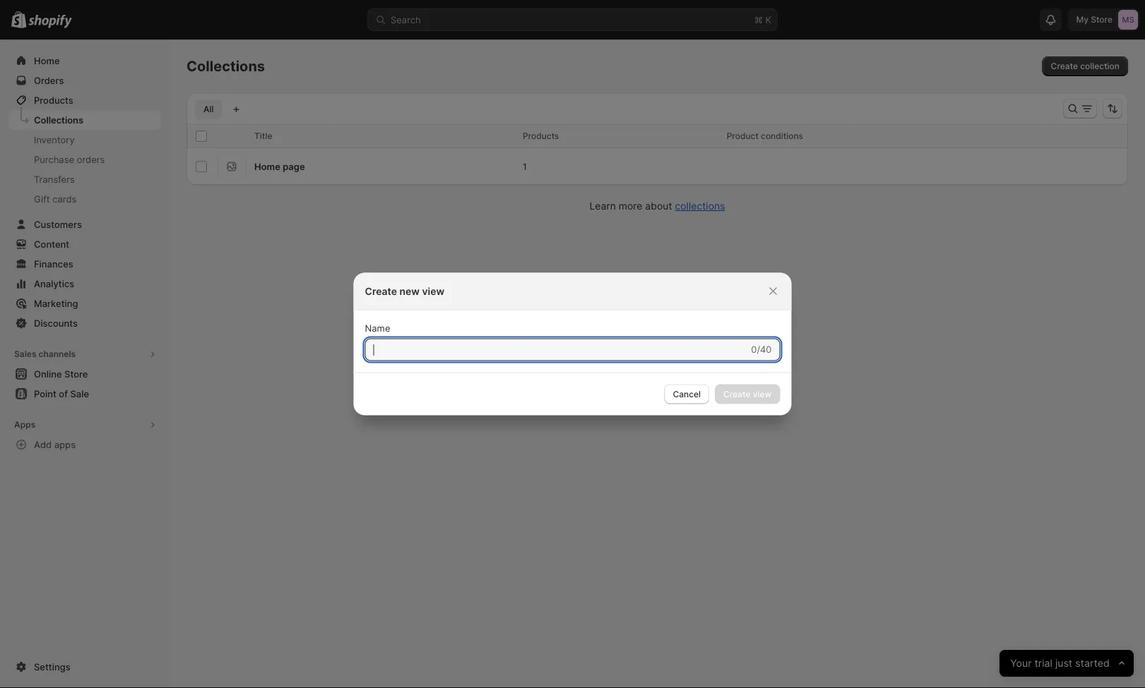 Task type: vqa. For each thing, say whether or not it's contained in the screenshot.
"Examples: Cart upsell, Fabric colors, Product bundle" text box
no



Task type: locate. For each thing, give the bounding box(es) containing it.
1 horizontal spatial collections
[[186, 58, 265, 75]]

0 horizontal spatial collections
[[34, 114, 83, 125]]

create for create collection
[[1051, 61, 1078, 71]]

1
[[523, 161, 527, 172]]

0 horizontal spatial products
[[34, 95, 73, 106]]

product
[[727, 131, 759, 141]]

⌘ k
[[754, 14, 771, 25]]

1 horizontal spatial home
[[254, 161, 280, 172]]

products
[[34, 95, 73, 106], [523, 131, 559, 141]]

create
[[1051, 61, 1078, 71], [365, 285, 397, 297]]

k
[[765, 14, 771, 25]]

0 vertical spatial collections
[[186, 58, 265, 75]]

create new view
[[365, 285, 444, 297]]

learn more about collections
[[589, 200, 725, 212]]

create collection link
[[1042, 57, 1128, 76]]

0 vertical spatial products
[[34, 95, 73, 106]]

orders
[[77, 154, 105, 165]]

page
[[283, 161, 305, 172]]

1 vertical spatial home
[[254, 161, 280, 172]]

collections up inventory
[[34, 114, 83, 125]]

channels
[[38, 349, 76, 360]]

home left "page" at the left of the page
[[254, 161, 280, 172]]

product conditions
[[727, 131, 803, 141]]

products up 1
[[523, 131, 559, 141]]

1 horizontal spatial create
[[1051, 61, 1078, 71]]

name
[[365, 323, 390, 334]]

create left collection
[[1051, 61, 1078, 71]]

create inside dialog
[[365, 285, 397, 297]]

0 horizontal spatial home
[[34, 55, 60, 66]]

0 vertical spatial home
[[34, 55, 60, 66]]

collections up all
[[186, 58, 265, 75]]

home for home
[[34, 55, 60, 66]]

home
[[34, 55, 60, 66], [254, 161, 280, 172]]

create new view dialog
[[0, 273, 1145, 416]]

create collection
[[1051, 61, 1120, 71]]

0 horizontal spatial create
[[365, 285, 397, 297]]

more
[[619, 200, 642, 212]]

gift
[[34, 194, 50, 204]]

products up collections link
[[34, 95, 73, 106]]

1 vertical spatial products
[[523, 131, 559, 141]]

0 vertical spatial create
[[1051, 61, 1078, 71]]

1 vertical spatial create
[[365, 285, 397, 297]]

shopify image
[[28, 14, 72, 29]]

gift cards link
[[8, 189, 161, 209]]

home for home page
[[254, 161, 280, 172]]

⌘
[[754, 14, 763, 25]]

create left new at the left top of the page
[[365, 285, 397, 297]]

purchase orders link
[[8, 150, 161, 170]]

cards
[[52, 194, 77, 204]]

transfers
[[34, 174, 75, 185]]

sales
[[14, 349, 36, 360]]

add apps
[[34, 439, 76, 450]]

all button
[[195, 100, 222, 119]]

home down shopify 'image'
[[34, 55, 60, 66]]

sales channels button
[[8, 345, 161, 364]]

1 vertical spatial collections
[[34, 114, 83, 125]]

gift cards
[[34, 194, 77, 204]]

title button
[[254, 129, 286, 143]]

collections
[[186, 58, 265, 75], [34, 114, 83, 125]]

collections link
[[8, 110, 161, 130]]



Task type: describe. For each thing, give the bounding box(es) containing it.
discounts
[[34, 318, 78, 329]]

create for create new view
[[365, 285, 397, 297]]

all
[[203, 104, 214, 114]]

new
[[399, 285, 420, 297]]

1 horizontal spatial products
[[523, 131, 559, 141]]

learn
[[589, 200, 616, 212]]

inventory link
[[8, 130, 161, 150]]

purchase orders
[[34, 154, 105, 165]]

collection
[[1080, 61, 1120, 71]]

discounts link
[[8, 314, 161, 333]]

transfers link
[[8, 170, 161, 189]]

about
[[645, 200, 672, 212]]

inventory
[[34, 134, 75, 145]]

add apps button
[[8, 435, 161, 455]]

apps
[[14, 420, 36, 430]]

search
[[391, 14, 421, 25]]

cancel
[[673, 389, 701, 399]]

sales channels
[[14, 349, 76, 360]]

home page
[[254, 161, 305, 172]]

collections link
[[675, 200, 725, 212]]

cancel button
[[664, 385, 709, 404]]

conditions
[[761, 131, 803, 141]]

home page link
[[254, 161, 305, 172]]

title
[[254, 131, 272, 141]]

purchase
[[34, 154, 74, 165]]

settings link
[[8, 658, 161, 677]]

view
[[422, 285, 444, 297]]

home link
[[8, 51, 161, 71]]

apps
[[54, 439, 76, 450]]

add
[[34, 439, 52, 450]]

settings
[[34, 662, 70, 673]]

collections
[[675, 200, 725, 212]]

products link
[[8, 90, 161, 110]]

apps button
[[8, 415, 161, 435]]

Name text field
[[365, 339, 748, 361]]



